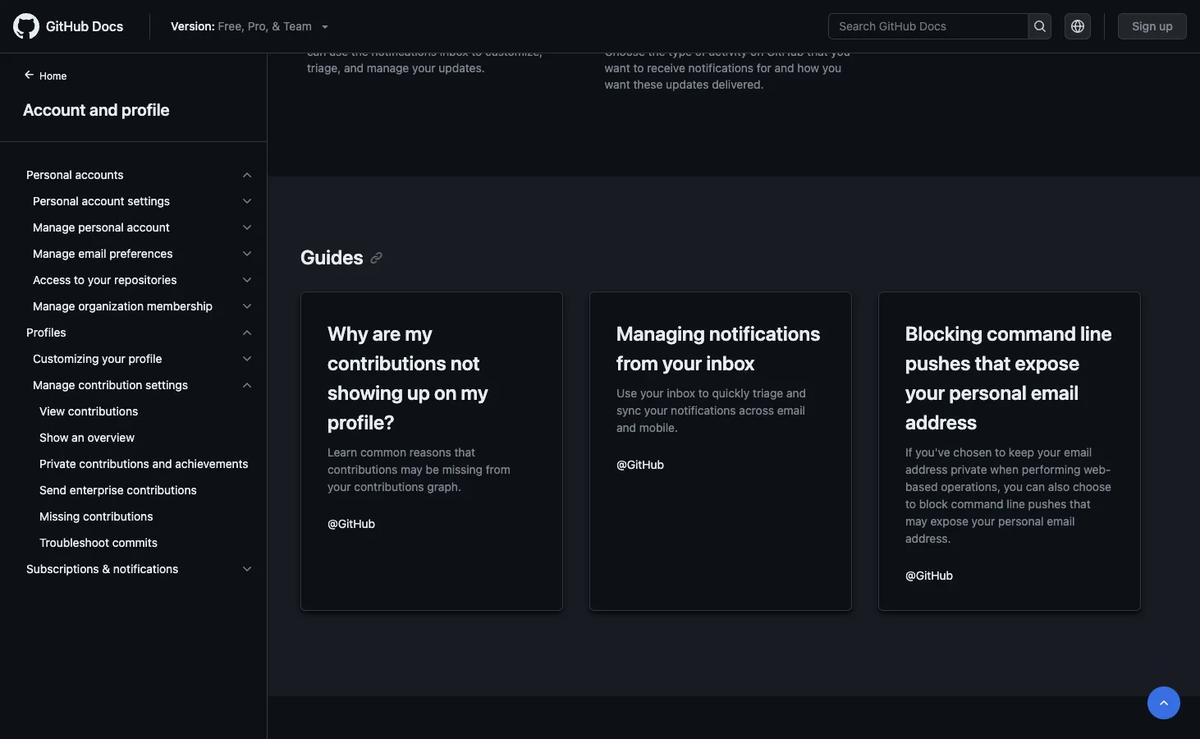 Task type: vqa. For each thing, say whether or not it's contained in the screenshot.
Runners within Run Your Ml Workloads On Github Actions With Gpu Runners October 31
no



Task type: locate. For each thing, give the bounding box(es) containing it.
on
[[307, 28, 320, 42], [751, 45, 764, 58], [435, 381, 457, 404]]

1 horizontal spatial @github
[[617, 457, 664, 471]]

the up receive
[[649, 45, 666, 58]]

notifications down troubleshoot commits link
[[113, 562, 179, 576]]

profile inside dropdown button
[[129, 352, 162, 365]]

sc 9kayk9 0 image inside personal accounts "dropdown button"
[[241, 168, 254, 182]]

1 manage contribution settings element from the top
[[13, 372, 267, 556]]

command inside the if you've chosen to keep your email address private when performing web- based operations, you can also choose to block command line pushes that may expose your personal email address.
[[952, 497, 1004, 510]]

pushes inside the if you've chosen to keep your email address private when performing web- based operations, you can also choose to block command line pushes that may expose your personal email address.
[[1029, 497, 1067, 510]]

updates left about
[[420, 12, 463, 25]]

delivered.
[[712, 78, 764, 91]]

0 vertical spatial can
[[307, 45, 326, 58]]

manage contribution settings element containing view contributions
[[13, 398, 267, 556]]

can down "performing" in the bottom of the page
[[1027, 480, 1046, 493]]

and right for
[[775, 61, 795, 75]]

1 vertical spatial personal
[[950, 381, 1027, 404]]

repositories
[[114, 273, 177, 287]]

personal account settings button
[[20, 188, 260, 214]]

that inside choose the type of activity on github that you want to receive notifications for and how you want these updates delivered.
[[807, 45, 828, 58]]

1 vertical spatial pushes
[[1029, 497, 1067, 510]]

1 vertical spatial from
[[486, 462, 511, 476]]

0 horizontal spatial github
[[46, 18, 89, 34]]

membership
[[147, 299, 213, 313]]

that inside notifications provide updates about the activity on github.com that you've subscribed to. you can use the notifications inbox to customize, triage, and manage your updates.
[[390, 28, 411, 42]]

settings
[[128, 194, 170, 208], [146, 378, 188, 392]]

on down notifications
[[307, 28, 320, 42]]

from
[[617, 352, 659, 375], [486, 462, 511, 476]]

1 personal accounts element from the top
[[13, 162, 267, 319]]

sc 9kayk9 0 image
[[241, 168, 254, 182], [241, 195, 254, 208], [241, 300, 254, 313], [241, 326, 254, 339], [241, 379, 254, 392], [241, 563, 254, 576]]

1 horizontal spatial github
[[767, 45, 804, 58]]

quickly
[[713, 386, 750, 400]]

up
[[1160, 19, 1174, 33], [407, 381, 430, 404]]

2 vertical spatial you
[[1004, 480, 1023, 493]]

command inside blocking command line pushes that expose your personal email address
[[987, 322, 1077, 345]]

you've right the if at right bottom
[[916, 445, 951, 459]]

to inside choose the type of activity on github that you want to receive notifications for and how you want these updates delivered.
[[634, 61, 644, 75]]

that down "provide"
[[390, 28, 411, 42]]

1 address from the top
[[906, 411, 978, 434]]

2 horizontal spatial inbox
[[707, 352, 755, 375]]

can up 'triage,'
[[307, 45, 326, 58]]

0 vertical spatial github
[[46, 18, 89, 34]]

activity right of
[[709, 45, 748, 58]]

0 horizontal spatial updates
[[420, 12, 463, 25]]

& right pro,
[[272, 19, 280, 33]]

settings down the customizing your profile dropdown button
[[146, 378, 188, 392]]

1 sc 9kayk9 0 image from the top
[[241, 221, 254, 234]]

1 vertical spatial expose
[[931, 514, 969, 528]]

that up missing
[[455, 445, 476, 459]]

your up the if at right bottom
[[906, 381, 946, 404]]

2 sc 9kayk9 0 image from the top
[[241, 195, 254, 208]]

and down use
[[344, 61, 364, 75]]

& inside subscriptions & notifications dropdown button
[[102, 562, 110, 576]]

contribution
[[78, 378, 142, 392]]

settings for personal account settings
[[128, 194, 170, 208]]

2 vertical spatial inbox
[[667, 386, 696, 400]]

manage inside dropdown button
[[33, 299, 75, 313]]

0 vertical spatial on
[[307, 28, 320, 42]]

5 sc 9kayk9 0 image from the top
[[241, 379, 254, 392]]

github up for
[[767, 45, 804, 58]]

1 vertical spatial command
[[952, 497, 1004, 510]]

want left these
[[605, 78, 631, 91]]

you
[[531, 28, 550, 42]]

2 manage contribution settings element from the top
[[13, 398, 267, 556]]

0 vertical spatial may
[[401, 462, 423, 476]]

2 vertical spatial personal
[[999, 514, 1044, 528]]

1 horizontal spatial my
[[461, 381, 489, 404]]

email inside "use your inbox to quickly triage and sync your notifications across email and mobile."
[[778, 403, 806, 417]]

settings inside "dropdown button"
[[146, 378, 188, 392]]

profile down profiles dropdown button
[[129, 352, 162, 365]]

notifications
[[307, 12, 374, 25]]

receive
[[647, 61, 686, 75]]

1 vertical spatial my
[[461, 381, 489, 404]]

2 vertical spatial on
[[435, 381, 457, 404]]

address up chosen
[[906, 411, 978, 434]]

email down triage
[[778, 403, 806, 417]]

0 vertical spatial expose
[[1015, 352, 1080, 375]]

your right use
[[641, 386, 664, 400]]

that down 'choose'
[[1070, 497, 1091, 510]]

0 vertical spatial profile
[[122, 99, 170, 119]]

account up "manage personal account"
[[82, 194, 124, 208]]

1 profiles element from the top
[[13, 319, 267, 556]]

0 vertical spatial my
[[405, 322, 433, 345]]

0 horizontal spatial line
[[1007, 497, 1026, 510]]

your inside blocking command line pushes that expose your personal email address
[[906, 381, 946, 404]]

1 vertical spatial you've
[[916, 445, 951, 459]]

that down blocking
[[975, 352, 1011, 375]]

1 vertical spatial on
[[751, 45, 764, 58]]

personal inside "dropdown button"
[[26, 168, 72, 182]]

up right showing
[[407, 381, 430, 404]]

you've down "provide"
[[414, 28, 448, 42]]

Search GitHub Docs search field
[[830, 14, 1029, 39]]

1 vertical spatial &
[[102, 562, 110, 576]]

my down not
[[461, 381, 489, 404]]

inbox up updates.
[[440, 45, 469, 58]]

address up 'based'
[[906, 462, 948, 476]]

on up for
[[751, 45, 764, 58]]

account up preferences
[[127, 221, 170, 234]]

updates inside notifications provide updates about the activity on github.com that you've subscribed to. you can use the notifications inbox to customize, triage, and manage your updates.
[[420, 12, 463, 25]]

1 horizontal spatial the
[[500, 12, 517, 25]]

personal inside the if you've chosen to keep your email address private when performing web- based operations, you can also choose to block command line pushes that may expose your personal email address.
[[999, 514, 1044, 528]]

may left be
[[401, 462, 423, 476]]

want
[[605, 61, 631, 75], [605, 78, 631, 91]]

version:
[[171, 19, 215, 33]]

0 vertical spatial pushes
[[906, 352, 971, 375]]

profiles element containing profiles
[[13, 319, 267, 556]]

to up when
[[996, 445, 1006, 459]]

1 manage from the top
[[33, 221, 75, 234]]

6 sc 9kayk9 0 image from the top
[[241, 563, 254, 576]]

september 23
[[903, 3, 986, 17]]

on inside why are my contributions not showing up on my profile?
[[435, 381, 457, 404]]

personal accounts element containing personal account settings
[[13, 188, 267, 319]]

to down subscribed
[[472, 45, 482, 58]]

manage for manage email preferences
[[33, 247, 75, 260]]

0 horizontal spatial &
[[102, 562, 110, 576]]

1 vertical spatial line
[[1007, 497, 1026, 510]]

1 vertical spatial @github
[[328, 517, 375, 530]]

manage contribution settings
[[33, 378, 188, 392]]

contributions down the contribution
[[68, 404, 138, 418]]

notifications down 'quickly'
[[671, 403, 736, 417]]

profiles
[[26, 326, 66, 339]]

sc 9kayk9 0 image inside manage contribution settings "dropdown button"
[[241, 379, 254, 392]]

0 vertical spatial command
[[987, 322, 1077, 345]]

email down "manage personal account"
[[78, 247, 106, 260]]

your down operations,
[[972, 514, 996, 528]]

4 sc 9kayk9 0 image from the top
[[241, 326, 254, 339]]

0 vertical spatial updates
[[420, 12, 463, 25]]

up inside why are my contributions not showing up on my profile?
[[407, 381, 430, 404]]

@github down learn
[[328, 517, 375, 530]]

1 sc 9kayk9 0 image from the top
[[241, 168, 254, 182]]

contributions down private contributions and achievements
[[127, 483, 197, 497]]

0 vertical spatial from
[[617, 352, 659, 375]]

sc 9kayk9 0 image inside personal account settings dropdown button
[[241, 195, 254, 208]]

pushes down also
[[1029, 497, 1067, 510]]

0 vertical spatial personal
[[26, 168, 72, 182]]

account
[[23, 99, 86, 119]]

your down managing
[[663, 352, 702, 375]]

2 horizontal spatial the
[[649, 45, 666, 58]]

to.
[[514, 28, 527, 42]]

sc 9kayk9 0 image for manage email preferences
[[241, 247, 254, 260]]

from inside learn common reasons that contributions may be missing from your contributions graph.
[[486, 462, 511, 476]]

sc 9kayk9 0 image for profiles
[[241, 326, 254, 339]]

that up how
[[807, 45, 828, 58]]

missing contributions link
[[20, 503, 260, 530]]

the up to.
[[500, 12, 517, 25]]

and down sync
[[617, 421, 637, 434]]

0 horizontal spatial from
[[486, 462, 511, 476]]

@github down mobile.
[[617, 457, 664, 471]]

customizing your profile
[[33, 352, 162, 365]]

1 horizontal spatial pushes
[[1029, 497, 1067, 510]]

1 horizontal spatial activity
[[709, 45, 748, 58]]

0 horizontal spatial activity
[[520, 12, 558, 25]]

notifications provide updates about the activity on github.com that you've subscribed to. you can use the notifications inbox to customize, triage, and manage your updates. link
[[307, 0, 566, 90]]

inbox up mobile.
[[667, 386, 696, 400]]

0 horizontal spatial can
[[307, 45, 326, 58]]

private contributions and achievements link
[[20, 451, 260, 477]]

line
[[1081, 322, 1113, 345], [1007, 497, 1026, 510]]

reasons
[[410, 445, 451, 459]]

personal up chosen
[[950, 381, 1027, 404]]

0 horizontal spatial up
[[407, 381, 430, 404]]

september
[[903, 3, 965, 17]]

guides link
[[301, 246, 383, 269]]

0 vertical spatial you've
[[414, 28, 448, 42]]

guides
[[301, 246, 364, 269]]

1 vertical spatial you
[[823, 61, 842, 75]]

can
[[307, 45, 326, 58], [1027, 480, 1046, 493]]

1 horizontal spatial from
[[617, 352, 659, 375]]

github inside github docs link
[[46, 18, 89, 34]]

1 vertical spatial inbox
[[707, 352, 755, 375]]

choose the type of activity on github that you want to receive notifications for and how you want these updates delivered.
[[605, 45, 851, 91]]

may inside learn common reasons that contributions may be missing from your contributions graph.
[[401, 462, 423, 476]]

2 vertical spatial @github
[[906, 568, 954, 582]]

the inside choose the type of activity on github that you want to receive notifications for and how you want these updates delivered.
[[649, 45, 666, 58]]

manage
[[367, 61, 409, 75]]

your inside profiles element
[[102, 352, 125, 365]]

up right sign
[[1160, 19, 1174, 33]]

0 vertical spatial account
[[82, 194, 124, 208]]

not
[[451, 352, 480, 375]]

access to your repositories button
[[20, 267, 260, 293]]

to right access
[[74, 273, 85, 287]]

contributions down overview
[[79, 457, 149, 471]]

1 vertical spatial want
[[605, 78, 631, 91]]

0 horizontal spatial on
[[307, 28, 320, 42]]

2 horizontal spatial on
[[751, 45, 764, 58]]

personal account settings
[[33, 194, 170, 208]]

from up use
[[617, 352, 659, 375]]

the down github.com
[[351, 45, 369, 58]]

these
[[634, 78, 663, 91]]

1 vertical spatial up
[[407, 381, 430, 404]]

sc 9kayk9 0 image inside 'access to your repositories' dropdown button
[[241, 273, 254, 287]]

sign up link
[[1119, 13, 1188, 39]]

1 horizontal spatial may
[[906, 514, 928, 528]]

and inside choose the type of activity on github that you want to receive notifications for and how you want these updates delivered.
[[775, 61, 795, 75]]

email inside dropdown button
[[78, 247, 106, 260]]

inbox inside "use your inbox to quickly triage and sync your notifications across email and mobile."
[[667, 386, 696, 400]]

profiles element containing customizing your profile
[[13, 346, 267, 556]]

manage contribution settings element for settings
[[13, 398, 267, 556]]

your inside notifications provide updates about the activity on github.com that you've subscribed to. you can use the notifications inbox to customize, triage, and manage your updates.
[[412, 61, 436, 75]]

graph.
[[427, 480, 462, 493]]

personal left accounts
[[26, 168, 72, 182]]

4 sc 9kayk9 0 image from the top
[[241, 352, 254, 365]]

achievements
[[175, 457, 249, 471]]

preferences
[[109, 247, 173, 260]]

view
[[39, 404, 65, 418]]

your down learn
[[328, 480, 351, 493]]

can inside the if you've chosen to keep your email address private when performing web- based operations, you can also choose to block command line pushes that may expose your personal email address.
[[1027, 480, 1046, 493]]

email up keep
[[1032, 381, 1079, 404]]

triangle down image
[[319, 20, 332, 33]]

1 horizontal spatial you've
[[916, 445, 951, 459]]

your up "performing" in the bottom of the page
[[1038, 445, 1061, 459]]

on down not
[[435, 381, 457, 404]]

0 vertical spatial line
[[1081, 322, 1113, 345]]

and
[[344, 61, 364, 75], [775, 61, 795, 75], [90, 99, 118, 119], [787, 386, 807, 400], [617, 421, 637, 434], [152, 457, 172, 471]]

why
[[328, 322, 368, 345]]

personal for personal accounts
[[26, 168, 72, 182]]

manage
[[33, 221, 75, 234], [33, 247, 75, 260], [33, 299, 75, 313], [33, 378, 75, 392]]

contributions inside why are my contributions not showing up on my profile?
[[328, 352, 447, 375]]

profile up personal accounts "dropdown button"
[[122, 99, 170, 119]]

expose inside blocking command line pushes that expose your personal email address
[[1015, 352, 1080, 375]]

1 horizontal spatial &
[[272, 19, 280, 33]]

my
[[405, 322, 433, 345], [461, 381, 489, 404]]

0 horizontal spatial may
[[401, 462, 423, 476]]

your up manage contribution settings
[[102, 352, 125, 365]]

0 horizontal spatial inbox
[[440, 45, 469, 58]]

contributions down the send enterprise contributions
[[83, 510, 153, 523]]

and inside notifications provide updates about the activity on github.com that you've subscribed to. you can use the notifications inbox to customize, triage, and manage your updates.
[[344, 61, 364, 75]]

1 vertical spatial may
[[906, 514, 928, 528]]

1 horizontal spatial account
[[127, 221, 170, 234]]

2 horizontal spatial @github
[[906, 568, 954, 582]]

2 manage from the top
[[33, 247, 75, 260]]

sc 9kayk9 0 image inside subscriptions & notifications dropdown button
[[241, 563, 254, 576]]

2 profiles element from the top
[[13, 346, 267, 556]]

1 horizontal spatial line
[[1081, 322, 1113, 345]]

profile?
[[328, 411, 395, 434]]

private
[[39, 457, 76, 471]]

across
[[740, 403, 774, 417]]

1 vertical spatial address
[[906, 462, 948, 476]]

profiles element
[[13, 319, 267, 556], [13, 346, 267, 556]]

0 horizontal spatial @github
[[328, 517, 375, 530]]

@github down the address.
[[906, 568, 954, 582]]

personal inside dropdown button
[[33, 194, 79, 208]]

settings inside dropdown button
[[128, 194, 170, 208]]

0 horizontal spatial the
[[351, 45, 369, 58]]

0 horizontal spatial you've
[[414, 28, 448, 42]]

to left 'quickly'
[[699, 386, 709, 400]]

2 want from the top
[[605, 78, 631, 91]]

1 vertical spatial updates
[[666, 78, 709, 91]]

&
[[272, 19, 280, 33], [102, 562, 110, 576]]

1 vertical spatial github
[[767, 45, 804, 58]]

personal inside blocking command line pushes that expose your personal email address
[[950, 381, 1027, 404]]

1 horizontal spatial updates
[[666, 78, 709, 91]]

sc 9kayk9 0 image for manage contribution settings
[[241, 379, 254, 392]]

sc 9kayk9 0 image inside 'manage organization membership' dropdown button
[[241, 300, 254, 313]]

2 address from the top
[[906, 462, 948, 476]]

notifications up manage
[[372, 45, 437, 58]]

1 horizontal spatial inbox
[[667, 386, 696, 400]]

None search field
[[829, 13, 1052, 39]]

0 vertical spatial personal
[[78, 221, 124, 234]]

customizing
[[33, 352, 99, 365]]

notifications up delivered.
[[689, 61, 754, 75]]

to inside notifications provide updates about the activity on github.com that you've subscribed to. you can use the notifications inbox to customize, triage, and manage your updates.
[[472, 45, 482, 58]]

to up these
[[634, 61, 644, 75]]

sc 9kayk9 0 image
[[241, 221, 254, 234], [241, 247, 254, 260], [241, 273, 254, 287], [241, 352, 254, 365]]

sc 9kayk9 0 image inside the manage personal account dropdown button
[[241, 221, 254, 234]]

on inside notifications provide updates about the activity on github.com that you've subscribed to. you can use the notifications inbox to customize, triage, and manage your updates.
[[307, 28, 320, 42]]

personal down "personal accounts"
[[33, 194, 79, 208]]

1 vertical spatial can
[[1027, 480, 1046, 493]]

pushes down blocking
[[906, 352, 971, 375]]

0 horizontal spatial expose
[[931, 514, 969, 528]]

from right missing
[[486, 462, 511, 476]]

notifications inside managing notifications from your inbox
[[710, 322, 821, 345]]

commits
[[112, 536, 158, 549]]

sc 9kayk9 0 image inside 'manage email preferences' dropdown button
[[241, 247, 254, 260]]

sign up
[[1133, 19, 1174, 33]]

1 horizontal spatial expose
[[1015, 352, 1080, 375]]

contributions down are
[[328, 352, 447, 375]]

personal down personal account settings
[[78, 221, 124, 234]]

updates down receive
[[666, 78, 709, 91]]

account and profile
[[23, 99, 170, 119]]

sc 9kayk9 0 image for subscriptions & notifications
[[241, 563, 254, 576]]

3 sc 9kayk9 0 image from the top
[[241, 273, 254, 287]]

to down 'based'
[[906, 497, 917, 510]]

3 manage from the top
[[33, 299, 75, 313]]

github left docs
[[46, 18, 89, 34]]

show an overview
[[39, 431, 135, 444]]

may up the address.
[[906, 514, 928, 528]]

0 vertical spatial up
[[1160, 19, 1174, 33]]

sc 9kayk9 0 image inside profiles dropdown button
[[241, 326, 254, 339]]

and right triage
[[787, 386, 807, 400]]

private
[[951, 462, 988, 476]]

1 horizontal spatial on
[[435, 381, 457, 404]]

github
[[46, 18, 89, 34], [767, 45, 804, 58]]

4 manage from the top
[[33, 378, 75, 392]]

1 vertical spatial profile
[[129, 352, 162, 365]]

managing
[[617, 322, 705, 345]]

choose
[[1073, 480, 1112, 493]]

blocking command line pushes that expose your personal email address
[[906, 322, 1113, 434]]

updates.
[[439, 61, 485, 75]]

@github
[[617, 457, 664, 471], [328, 517, 375, 530], [906, 568, 954, 582]]

0 vertical spatial activity
[[520, 12, 558, 25]]

& down troubleshoot commits
[[102, 562, 110, 576]]

and down show an overview link
[[152, 457, 172, 471]]

settings down personal accounts "dropdown button"
[[128, 194, 170, 208]]

sc 9kayk9 0 image for manage personal account
[[241, 221, 254, 234]]

1 vertical spatial activity
[[709, 45, 748, 58]]

your
[[412, 61, 436, 75], [88, 273, 111, 287], [663, 352, 702, 375], [102, 352, 125, 365], [906, 381, 946, 404], [641, 386, 664, 400], [645, 403, 668, 417], [1038, 445, 1061, 459], [328, 480, 351, 493], [972, 514, 996, 528]]

inbox up 'quickly'
[[707, 352, 755, 375]]

tooltip
[[1148, 687, 1181, 719]]

notifications up triage
[[710, 322, 821, 345]]

manage inside "dropdown button"
[[33, 378, 75, 392]]

2 sc 9kayk9 0 image from the top
[[241, 247, 254, 260]]

1 horizontal spatial can
[[1027, 480, 1046, 493]]

account
[[82, 194, 124, 208], [127, 221, 170, 234]]

1 vertical spatial settings
[[146, 378, 188, 392]]

manage contribution settings element containing manage contribution settings
[[13, 372, 267, 556]]

1 want from the top
[[605, 61, 631, 75]]

you've inside notifications provide updates about the activity on github.com that you've subscribed to. you can use the notifications inbox to customize, triage, and manage your updates.
[[414, 28, 448, 42]]

sc 9kayk9 0 image inside the customizing your profile dropdown button
[[241, 352, 254, 365]]

0 horizontal spatial my
[[405, 322, 433, 345]]

0 vertical spatial settings
[[128, 194, 170, 208]]

0 horizontal spatial pushes
[[906, 352, 971, 375]]

customize,
[[485, 45, 543, 58]]

want down choose in the top right of the page
[[605, 61, 631, 75]]

my right are
[[405, 322, 433, 345]]

your right manage
[[412, 61, 436, 75]]

notifications provide updates about the activity on github.com that you've subscribed to. you can use the notifications inbox to customize, triage, and manage your updates.
[[307, 12, 558, 75]]

email up 'web-' on the bottom
[[1065, 445, 1093, 459]]

personal down when
[[999, 514, 1044, 528]]

inbox inside managing notifications from your inbox
[[707, 352, 755, 375]]

operations,
[[941, 480, 1001, 493]]

send enterprise contributions link
[[20, 477, 260, 503]]

0 vertical spatial address
[[906, 411, 978, 434]]

0 vertical spatial want
[[605, 61, 631, 75]]

triage,
[[307, 61, 341, 75]]

sc 9kayk9 0 image for personal account settings
[[241, 195, 254, 208]]

profile
[[122, 99, 170, 119], [129, 352, 162, 365]]

keep
[[1009, 445, 1035, 459]]

manage contribution settings element
[[13, 372, 267, 556], [13, 398, 267, 556]]

sc 9kayk9 0 image for customizing your profile
[[241, 352, 254, 365]]

provide
[[377, 12, 417, 25]]

activity up you
[[520, 12, 558, 25]]

1 vertical spatial personal
[[33, 194, 79, 208]]

how
[[798, 61, 820, 75]]

2 personal accounts element from the top
[[13, 188, 267, 319]]

3 sc 9kayk9 0 image from the top
[[241, 300, 254, 313]]

scroll to top image
[[1158, 696, 1171, 710]]

0 vertical spatial @github
[[617, 457, 664, 471]]

0 vertical spatial inbox
[[440, 45, 469, 58]]

line inside blocking command line pushes that expose your personal email address
[[1081, 322, 1113, 345]]

personal accounts element
[[13, 162, 267, 319], [13, 188, 267, 319]]

manage organization membership
[[33, 299, 213, 313]]



Task type: describe. For each thing, give the bounding box(es) containing it.
accounts
[[75, 168, 124, 182]]

docs
[[92, 18, 123, 34]]

personal accounts button
[[20, 162, 260, 188]]

overview
[[88, 431, 135, 444]]

use
[[329, 45, 348, 58]]

to inside 'access to your repositories' dropdown button
[[74, 273, 85, 287]]

and right "account"
[[90, 99, 118, 119]]

address inside the if you've chosen to keep your email address private when performing web- based operations, you can also choose to block command line pushes that may expose your personal email address.
[[906, 462, 948, 476]]

notifications inside dropdown button
[[113, 562, 179, 576]]

notifications inside notifications provide updates about the activity on github.com that you've subscribed to. you can use the notifications inbox to customize, triage, and manage your updates.
[[372, 45, 437, 58]]

you inside the if you've chosen to keep your email address private when performing web- based operations, you can also choose to block command line pushes that may expose your personal email address.
[[1004, 480, 1023, 493]]

0 horizontal spatial account
[[82, 194, 124, 208]]

github inside choose the type of activity on github that you want to receive notifications for and how you want these updates delivered.
[[767, 45, 804, 58]]

that inside the if you've chosen to keep your email address private when performing web- based operations, you can also choose to block command line pushes that may expose your personal email address.
[[1070, 497, 1091, 510]]

manage for manage contribution settings
[[33, 378, 75, 392]]

subscriptions & notifications
[[26, 562, 179, 576]]

personal accounts element containing personal accounts
[[13, 162, 267, 319]]

show an overview link
[[20, 425, 260, 451]]

choose
[[605, 45, 645, 58]]

type
[[669, 45, 692, 58]]

manage for manage organization membership
[[33, 299, 75, 313]]

mobile.
[[640, 421, 678, 434]]

your up mobile.
[[645, 403, 668, 417]]

@github for managing notifications from your inbox
[[617, 457, 664, 471]]

choose the type of activity on github that you want to receive notifications for and how you want these updates delivered. link
[[605, 11, 863, 106]]

if
[[906, 445, 913, 459]]

block
[[920, 497, 948, 510]]

why are my contributions not showing up on my profile?
[[328, 322, 489, 434]]

manage email preferences button
[[20, 241, 260, 267]]

email down also
[[1047, 514, 1075, 528]]

an
[[72, 431, 84, 444]]

select language: current language is english image
[[1072, 20, 1085, 33]]

manage personal account button
[[20, 214, 260, 241]]

manage contribution settings button
[[20, 372, 260, 398]]

use
[[617, 386, 638, 400]]

your inside learn common reasons that contributions may be missing from your contributions graph.
[[328, 480, 351, 493]]

personal accounts
[[26, 168, 124, 182]]

contributions inside missing contributions link
[[83, 510, 153, 523]]

from inside managing notifications from your inbox
[[617, 352, 659, 375]]

contributions inside send enterprise contributions link
[[127, 483, 197, 497]]

manage for manage personal account
[[33, 221, 75, 234]]

inbox inside notifications provide updates about the activity on github.com that you've subscribed to. you can use the notifications inbox to customize, triage, and manage your updates.
[[440, 45, 469, 58]]

manage email preferences
[[33, 247, 173, 260]]

contributions inside view contributions "link"
[[68, 404, 138, 418]]

personal for personal account settings
[[33, 194, 79, 208]]

@github for blocking command line pushes that expose your personal email address
[[906, 568, 954, 582]]

common
[[361, 445, 407, 459]]

send enterprise contributions
[[39, 483, 197, 497]]

sync
[[617, 403, 642, 417]]

can inside notifications provide updates about the activity on github.com that you've subscribed to. you can use the notifications inbox to customize, triage, and manage your updates.
[[307, 45, 326, 58]]

showing
[[328, 381, 403, 404]]

of
[[695, 45, 706, 58]]

troubleshoot
[[39, 536, 109, 549]]

sc 9kayk9 0 image for access to your repositories
[[241, 273, 254, 287]]

based
[[906, 480, 938, 493]]

web-
[[1084, 462, 1112, 476]]

you've inside the if you've chosen to keep your email address private when performing web- based operations, you can also choose to block command line pushes that may expose your personal email address.
[[916, 445, 951, 459]]

for
[[757, 61, 772, 75]]

updates inside choose the type of activity on github that you want to receive notifications for and how you want these updates delivered.
[[666, 78, 709, 91]]

september 23 link
[[903, 0, 1161, 32]]

manage contribution settings element for profile
[[13, 372, 267, 556]]

profile for account and profile
[[122, 99, 170, 119]]

contributions inside private contributions and achievements link
[[79, 457, 149, 471]]

contributions down common
[[354, 480, 424, 493]]

address.
[[906, 531, 952, 545]]

learn
[[328, 445, 357, 459]]

when
[[991, 462, 1019, 476]]

@github for why are my contributions not showing up on my profile?
[[328, 517, 375, 530]]

also
[[1049, 480, 1070, 493]]

chosen
[[954, 445, 992, 459]]

sc 9kayk9 0 image for personal accounts
[[241, 168, 254, 182]]

contributions down learn
[[328, 462, 398, 476]]

managing notifications from your inbox
[[617, 322, 821, 375]]

search image
[[1034, 20, 1047, 33]]

performing
[[1022, 462, 1081, 476]]

notifications inside "use your inbox to quickly triage and sync your notifications across email and mobile."
[[671, 403, 736, 417]]

profile for customizing your profile
[[129, 352, 162, 365]]

view contributions link
[[20, 398, 260, 425]]

and inside manage contribution settings 'element'
[[152, 457, 172, 471]]

0 vertical spatial &
[[272, 19, 280, 33]]

if you've chosen to keep your email address private when performing web- based operations, you can also choose to block command line pushes that may expose your personal email address.
[[906, 445, 1112, 545]]

settings for manage contribution settings
[[146, 378, 188, 392]]

subscriptions & notifications button
[[20, 556, 260, 582]]

your down manage email preferences
[[88, 273, 111, 287]]

sign
[[1133, 19, 1157, 33]]

to inside "use your inbox to quickly triage and sync your notifications across email and mobile."
[[699, 386, 709, 400]]

may inside the if you've chosen to keep your email address private when performing web- based operations, you can also choose to block command line pushes that may expose your personal email address.
[[906, 514, 928, 528]]

pushes inside blocking command line pushes that expose your personal email address
[[906, 352, 971, 375]]

show
[[39, 431, 68, 444]]

line inside the if you've chosen to keep your email address private when performing web- based operations, you can also choose to block command line pushes that may expose your personal email address.
[[1007, 497, 1026, 510]]

activity inside notifications provide updates about the activity on github.com that you've subscribed to. you can use the notifications inbox to customize, triage, and manage your updates.
[[520, 12, 558, 25]]

about
[[466, 12, 497, 25]]

sc 9kayk9 0 image for manage organization membership
[[241, 300, 254, 313]]

account and profile element
[[0, 67, 268, 738]]

your inside managing notifications from your inbox
[[663, 352, 702, 375]]

subscribed
[[452, 28, 511, 42]]

23
[[972, 3, 986, 17]]

troubleshoot commits
[[39, 536, 158, 549]]

private contributions and achievements
[[39, 457, 249, 471]]

1 vertical spatial account
[[127, 221, 170, 234]]

send
[[39, 483, 67, 497]]

github.com
[[324, 28, 387, 42]]

manage organization membership button
[[20, 293, 260, 319]]

view contributions
[[39, 404, 138, 418]]

account and profile link
[[20, 97, 247, 122]]

pro,
[[248, 19, 269, 33]]

home
[[39, 70, 67, 81]]

triage
[[753, 386, 784, 400]]

version: free, pro, & team
[[171, 19, 312, 33]]

expose inside the if you've chosen to keep your email address private when performing web- based operations, you can also choose to block command line pushes that may expose your personal email address.
[[931, 514, 969, 528]]

0 vertical spatial you
[[832, 45, 851, 58]]

access to your repositories
[[33, 273, 177, 287]]

be
[[426, 462, 439, 476]]

on inside choose the type of activity on github that you want to receive notifications for and how you want these updates delivered.
[[751, 45, 764, 58]]

missing
[[442, 462, 483, 476]]

personal inside the manage personal account dropdown button
[[78, 221, 124, 234]]

that inside learn common reasons that contributions may be missing from your contributions graph.
[[455, 445, 476, 459]]

blocking
[[906, 322, 983, 345]]

activity inside choose the type of activity on github that you want to receive notifications for and how you want these updates delivered.
[[709, 45, 748, 58]]

address inside blocking command line pushes that expose your personal email address
[[906, 411, 978, 434]]

notifications inside choose the type of activity on github that you want to receive notifications for and how you want these updates delivered.
[[689, 61, 754, 75]]

that inside blocking command line pushes that expose your personal email address
[[975, 352, 1011, 375]]

missing contributions
[[39, 510, 153, 523]]

september 23 element
[[903, 3, 986, 17]]

email inside blocking command line pushes that expose your personal email address
[[1032, 381, 1079, 404]]

organization
[[78, 299, 144, 313]]

1 horizontal spatial up
[[1160, 19, 1174, 33]]

github docs
[[46, 18, 123, 34]]

manage personal account
[[33, 221, 170, 234]]

are
[[373, 322, 401, 345]]



